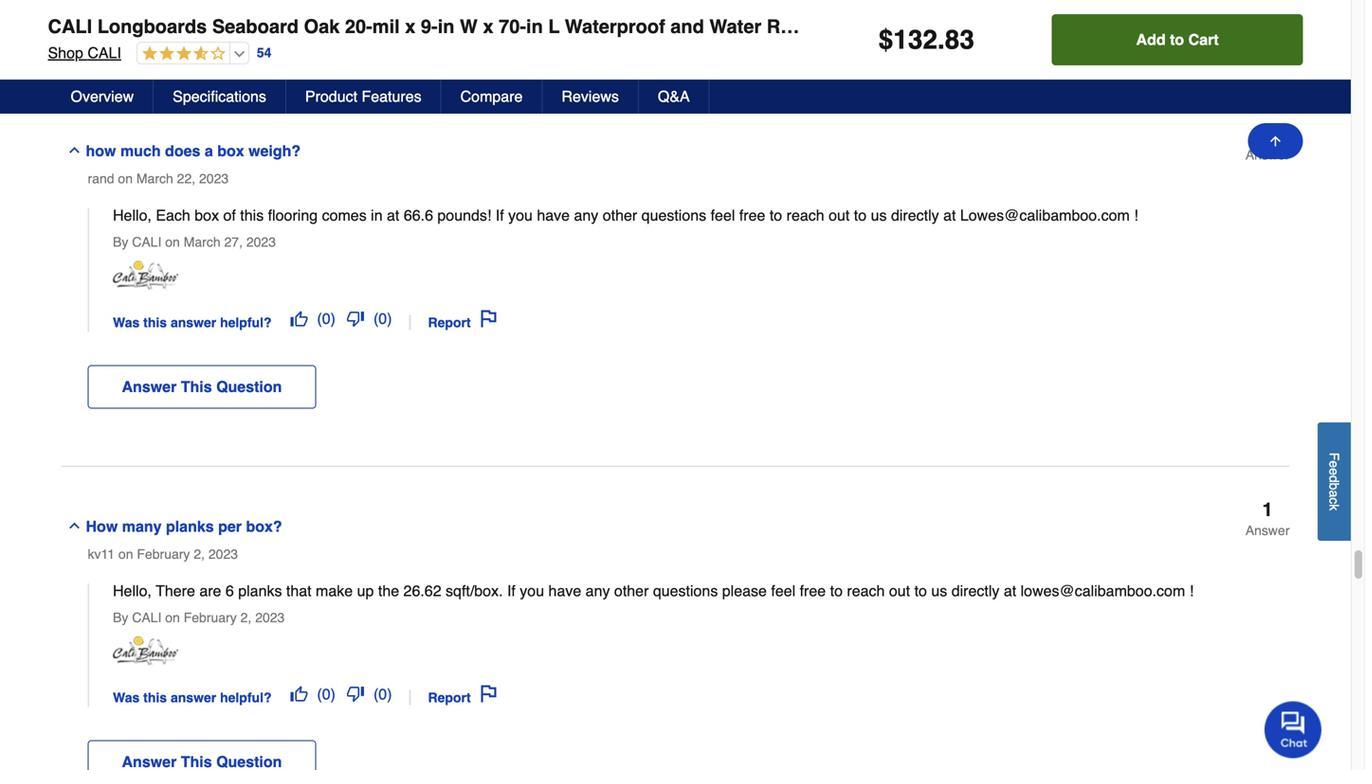 Task type: vqa. For each thing, say whether or not it's contained in the screenshot.
the bottommost "H"
no



Task type: locate. For each thing, give the bounding box(es) containing it.
us inside cali's answer on march 27, 2023 element
[[871, 207, 887, 224]]

on right the kv11
[[118, 547, 133, 562]]

(
[[317, 310, 322, 328], [374, 310, 379, 328], [317, 686, 322, 704], [374, 686, 379, 704]]

1 horizontal spatial march
[[184, 235, 221, 250]]

rand
[[88, 171, 114, 187]]

1 vertical spatial february
[[184, 611, 237, 626]]

0 horizontal spatial directly
[[891, 207, 939, 224]]

0 vertical spatial report
[[428, 315, 471, 330]]

in left the w
[[438, 16, 455, 37]]

you right sqft/box.
[[520, 583, 544, 600]]

you inside cali's answer on march 27, 2023 element
[[508, 207, 533, 224]]

2 answer from the top
[[171, 691, 216, 706]]

a up k
[[1327, 490, 1342, 498]]

this down by cali on march 27, 2023
[[143, 315, 167, 330]]

1 horizontal spatial directly
[[952, 583, 1000, 600]]

features
[[362, 88, 422, 105]]

1 horizontal spatial free
[[800, 583, 826, 600]]

e
[[1327, 461, 1342, 468], [1327, 468, 1342, 476]]

was this answer helpful?
[[113, 315, 275, 330], [113, 691, 275, 706]]

question for 1st answer this question button from the top of the page
[[216, 3, 282, 20]]

any down how many planks per box? button on the bottom of the page
[[586, 583, 610, 600]]

1 answer inside rand's question on march 22, 2023 element
[[1246, 123, 1290, 163]]

2 was from the top
[[113, 691, 140, 706]]

planks
[[166, 518, 214, 536], [238, 583, 282, 600]]

0 vertical spatial you
[[508, 207, 533, 224]]

any inside 'cali's answer on february 2, 2023' element
[[586, 583, 610, 600]]

0 vertical spatial answer
[[171, 315, 216, 330]]

was
[[113, 315, 140, 330], [113, 691, 140, 706]]

february down 'how many planks per box?'
[[137, 547, 190, 562]]

box
[[217, 142, 244, 160], [195, 207, 219, 224]]

up
[[357, 583, 374, 600]]

1 vertical spatial report
[[428, 691, 471, 706]]

0 vertical spatial questions
[[642, 207, 707, 224]]

if for sqft/box.
[[507, 583, 516, 600]]

1 cali image from the top
[[113, 261, 178, 291]]

2 report button from the top
[[422, 679, 503, 708]]

by
[[113, 235, 128, 250], [113, 611, 128, 626]]

1 answer this question button from the top
[[88, 0, 316, 33]]

march
[[136, 171, 173, 187], [184, 235, 221, 250]]

in right comes
[[371, 207, 383, 224]]

was for hello,   there are 6 planks that make up the 26.62 sqft/box. if you have any other questions please feel free to reach out to us directly at lowes@calibamboo.com !
[[113, 691, 140, 706]]

1 horizontal spatial us
[[931, 583, 947, 600]]

1 horizontal spatial reach
[[847, 583, 885, 600]]

reviews
[[562, 88, 619, 105]]

1 answer inside kv11's question on february 2, 2023 element
[[1246, 499, 1290, 539]]

2 answer this question from the top
[[122, 378, 282, 396]]

) left thumb down icon
[[331, 310, 336, 328]]

answer down by cali on february 2, 2023
[[171, 691, 216, 706]]

have for pounds!
[[537, 207, 570, 224]]

planks up kv11 on february 2, 2023 on the left
[[166, 518, 214, 536]]

cali right shop
[[88, 44, 121, 62]]

out inside 'cali's answer on february 2, 2023' element
[[889, 583, 910, 600]]

by for hello,   there are 6 planks that make up the 26.62 sqft/box. if you have any other questions please feel free to reach out to us directly at lowes@calibamboo.com !
[[113, 611, 128, 626]]

0
[[322, 310, 331, 328], [379, 310, 387, 328], [322, 686, 331, 704], [379, 686, 387, 704]]

0 vertical spatial was
[[113, 315, 140, 330]]

0 vertical spatial report button
[[422, 303, 503, 332]]

by inside cali's answer on march 27, 2023 element
[[113, 235, 128, 250]]

other inside cali's answer on march 27, 2023 element
[[603, 207, 637, 224]]

to inside the 'add to cart' button
[[1170, 31, 1184, 48]]

1 helpful? from the top
[[220, 315, 272, 330]]

1 horizontal spatial !
[[1190, 583, 1194, 600]]

cali for shop cali
[[88, 44, 121, 62]]

1 answer element
[[1246, 123, 1290, 163], [1246, 499, 1290, 539]]

( 0 ) for thumb down image
[[374, 686, 392, 704]]

helpful? left thumb up image
[[220, 691, 272, 706]]

pounds!
[[437, 207, 491, 224]]

2,
[[194, 547, 205, 562], [240, 611, 252, 626]]

answer down by cali on march 27, 2023
[[171, 315, 216, 330]]

1 answer element for hello,   each box of this flooring comes in at 66.6 pounds! if you have any other questions feel free to reach out to us directly at lowes@calibamboo.com !
[[1246, 123, 1290, 163]]

free
[[739, 207, 766, 224], [800, 583, 826, 600]]

1 vertical spatial other
[[614, 583, 649, 600]]

if inside 'cali's answer on february 2, 2023' element
[[507, 583, 516, 600]]

have inside 'cali's answer on february 2, 2023' element
[[549, 583, 581, 600]]

flooring
[[268, 207, 318, 224]]

1 vertical spatial 1
[[1263, 499, 1273, 521]]

1 report from the top
[[428, 315, 471, 330]]

hello, left each
[[113, 207, 152, 224]]

you right the pounds!
[[508, 207, 533, 224]]

by inside 'cali's answer on february 2, 2023' element
[[113, 611, 128, 626]]

out
[[829, 207, 850, 224], [889, 583, 910, 600]]

1 vertical spatial have
[[549, 583, 581, 600]]

0 vertical spatial 1 answer element
[[1246, 123, 1290, 163]]

helpful? left thumb up icon
[[220, 315, 272, 330]]

0 horizontal spatial reach
[[787, 207, 825, 224]]

feel inside cali's answer on march 27, 2023 element
[[711, 207, 735, 224]]

0 horizontal spatial if
[[496, 207, 504, 224]]

flag image
[[480, 310, 497, 328]]

2 by from the top
[[113, 611, 128, 626]]

1 inside rand's question on march 22, 2023 element
[[1263, 123, 1273, 145]]

e up "b"
[[1327, 468, 1342, 476]]

) right thumb down image
[[387, 686, 392, 704]]

! inside cali's answer on march 27, 2023 element
[[1134, 207, 1139, 224]]

1 horizontal spatial planks
[[238, 583, 282, 600]]

1 vertical spatial 1 answer
[[1246, 499, 1290, 539]]

by cali on march 27, 2023
[[113, 235, 276, 250]]

0 vertical spatial out
[[829, 207, 850, 224]]

2 answer this question button from the top
[[88, 365, 316, 409]]

1 vertical spatial us
[[931, 583, 947, 600]]

1 by from the top
[[113, 235, 128, 250]]

1 vertical spatial box
[[195, 207, 219, 224]]

mil
[[372, 16, 400, 37]]

thumb down image
[[347, 686, 364, 703]]

1 vertical spatial a
[[1327, 490, 1342, 498]]

other for please
[[614, 583, 649, 600]]

2 cali image from the top
[[113, 637, 178, 667]]

0 horizontal spatial x
[[405, 16, 416, 37]]

any inside cali's answer on march 27, 2023 element
[[574, 207, 599, 224]]

x right the w
[[483, 16, 494, 37]]

was for hello,   each box of this flooring comes in at 66.6 pounds! if you have any other questions feel free to reach out to us directly at lowes@calibamboo.com !
[[113, 315, 140, 330]]

thumb up image
[[291, 686, 308, 703]]

february down the are
[[184, 611, 237, 626]]

lowes@calibamboo.com
[[1021, 583, 1185, 600]]

0 vertical spatial hello,
[[113, 207, 152, 224]]

this down by cali on february 2, 2023
[[143, 691, 167, 706]]

0 vertical spatial by
[[113, 235, 128, 250]]

$
[[879, 25, 893, 55]]

0 vertical spatial us
[[871, 207, 887, 224]]

the
[[378, 583, 399, 600]]

cali
[[48, 16, 92, 37], [88, 44, 121, 62], [132, 235, 162, 250], [132, 611, 162, 626]]

reach inside 'cali's answer on february 2, 2023' element
[[847, 583, 885, 600]]

question
[[216, 3, 282, 20], [216, 378, 282, 396]]

0 vertical spatial planks
[[166, 518, 214, 536]]

1 vertical spatial by
[[113, 611, 128, 626]]

0 vertical spatial this
[[181, 3, 212, 20]]

answer this question inside rand's question on march 22, 2023 element
[[122, 378, 282, 396]]

1 vertical spatial directly
[[952, 583, 1000, 600]]

1 vertical spatial out
[[889, 583, 910, 600]]

( right thumb up icon
[[317, 310, 322, 328]]

any for pounds!
[[574, 207, 599, 224]]

much
[[120, 142, 161, 160]]

report button
[[422, 303, 503, 332], [422, 679, 503, 708]]

0 horizontal spatial out
[[829, 207, 850, 224]]

cali image inside rand's question on march 22, 2023 element
[[113, 261, 178, 291]]

0 vertical spatial feel
[[711, 207, 735, 224]]

chat invite button image
[[1265, 701, 1323, 759]]

( 0 ) right thumb up icon
[[317, 310, 336, 328]]

if inside cali's answer on march 27, 2023 element
[[496, 207, 504, 224]]

cali for by cali on march 27, 2023
[[132, 235, 162, 250]]

1 vertical spatial was this answer helpful?
[[113, 691, 275, 706]]

1 answer from the top
[[171, 315, 216, 330]]

feel
[[711, 207, 735, 224], [771, 583, 796, 600]]

0 vertical spatial directly
[[891, 207, 939, 224]]

on right rand
[[118, 171, 133, 187]]

this
[[240, 207, 264, 224], [143, 315, 167, 330], [143, 691, 167, 706]]

have inside cali's answer on march 27, 2023 element
[[537, 207, 570, 224]]

helpful? inside 'cali's answer on february 2, 2023' element
[[220, 691, 272, 706]]

1 1 answer from the top
[[1246, 123, 1290, 163]]

directly inside 'cali's answer on february 2, 2023' element
[[952, 583, 1000, 600]]

cali inside kv11's question on february 2, 2023 element
[[132, 611, 162, 626]]

a
[[205, 142, 213, 160], [1327, 490, 1342, 498]]

shop
[[48, 44, 83, 62]]

1 horizontal spatial 2,
[[240, 611, 252, 626]]

cali image
[[113, 261, 178, 291], [113, 637, 178, 667]]

box?
[[246, 518, 282, 536]]

report button inside 'cali's answer on february 2, 2023' element
[[422, 679, 503, 708]]

( right thumb down image
[[374, 686, 379, 704]]

1 horizontal spatial at
[[943, 207, 956, 224]]

overview
[[71, 88, 134, 105]]

! inside 'cali's answer on february 2, 2023' element
[[1190, 583, 1194, 600]]

f
[[1327, 453, 1342, 461]]

1 vertical spatial this
[[143, 315, 167, 330]]

a inside f e e d b a c k button
[[1327, 490, 1342, 498]]

hello,
[[113, 207, 152, 224], [113, 583, 152, 600]]

questions inside 'cali's answer on february 2, 2023' element
[[653, 583, 718, 600]]

cali down there on the bottom of page
[[132, 611, 162, 626]]

report left flag icon on the top left
[[428, 315, 471, 330]]

2 was this answer helpful? from the top
[[113, 691, 275, 706]]

1 report button from the top
[[422, 303, 503, 332]]

0 vertical spatial a
[[205, 142, 213, 160]]

0 vertical spatial answer this question button
[[88, 0, 316, 33]]

) left thumb down image
[[331, 686, 336, 704]]

this right of
[[240, 207, 264, 224]]

was inside 'cali's answer on february 2, 2023' element
[[113, 691, 140, 706]]

report button inside cali's answer on march 27, 2023 element
[[422, 303, 503, 332]]

0 horizontal spatial us
[[871, 207, 887, 224]]

in left l
[[526, 16, 543, 37]]

0 vertical spatial 1
[[1263, 123, 1273, 145]]

was this answer helpful? down by cali on february 2, 2023
[[113, 691, 275, 706]]

reach
[[787, 207, 825, 224], [847, 583, 885, 600]]

was this answer helpful? inside cali's answer on march 27, 2023 element
[[113, 315, 275, 330]]

2 question from the top
[[216, 378, 282, 396]]

1 vertical spatial free
[[800, 583, 826, 600]]

1 vertical spatial !
[[1190, 583, 1194, 600]]

0 horizontal spatial 2,
[[194, 547, 205, 562]]

questions
[[642, 207, 707, 224], [653, 583, 718, 600]]

have down how much does a box weigh? button
[[537, 207, 570, 224]]

0 vertical spatial 1 answer
[[1246, 123, 1290, 163]]

( 0 ) right thumb down icon
[[374, 310, 392, 328]]

are
[[199, 583, 221, 600]]

answer this question button
[[88, 0, 316, 33], [88, 365, 316, 409]]

0 vertical spatial any
[[574, 207, 599, 224]]

l
[[548, 16, 560, 37]]

( right thumb down icon
[[374, 310, 379, 328]]

1 1 from the top
[[1263, 123, 1273, 145]]

report left flag image
[[428, 691, 471, 706]]

answer
[[171, 315, 216, 330], [171, 691, 216, 706]]

add to cart
[[1136, 31, 1219, 48]]

0 right thumb down image
[[379, 686, 387, 704]]

was inside cali's answer on march 27, 2023 element
[[113, 315, 140, 330]]

0 vertical spatial reach
[[787, 207, 825, 224]]

1 horizontal spatial a
[[1327, 490, 1342, 498]]

hello, left there on the bottom of page
[[113, 583, 152, 600]]

0 horizontal spatial free
[[739, 207, 766, 224]]

2023
[[199, 171, 229, 187], [246, 235, 276, 250], [208, 547, 238, 562], [255, 611, 285, 626]]

by down rand
[[113, 235, 128, 250]]

e up "d"
[[1327, 461, 1342, 468]]

box left of
[[195, 207, 219, 224]]

was this answer helpful? inside 'cali's answer on february 2, 2023' element
[[113, 691, 275, 706]]

car
[[1337, 16, 1365, 37]]

1 horizontal spatial feel
[[771, 583, 796, 600]]

0 horizontal spatial !
[[1134, 207, 1139, 224]]

f e e d b a c k
[[1327, 453, 1342, 511]]

was this answer helpful? down by cali on march 27, 2023
[[113, 315, 275, 330]]

by down the kv11
[[113, 611, 128, 626]]

0 for thumb down image
[[379, 686, 387, 704]]

2 helpful? from the top
[[220, 691, 272, 706]]

1 vertical spatial answer this question button
[[88, 365, 316, 409]]

1 vertical spatial cali image
[[113, 637, 178, 667]]

0 vertical spatial free
[[739, 207, 766, 224]]

0 vertical spatial february
[[137, 547, 190, 562]]

0 vertical spatial march
[[136, 171, 173, 187]]

0 for thumb up icon
[[322, 310, 331, 328]]

any down how much does a box weigh? button
[[574, 207, 599, 224]]

you
[[508, 207, 533, 224], [520, 583, 544, 600]]

1 question from the top
[[216, 3, 282, 20]]

compare button
[[441, 80, 543, 114]]

1 vertical spatial you
[[520, 583, 544, 600]]

march down much
[[136, 171, 173, 187]]

other inside 'cali's answer on february 2, 2023' element
[[614, 583, 649, 600]]

2 1 from the top
[[1263, 499, 1273, 521]]

2 1 answer from the top
[[1246, 499, 1290, 539]]

us inside 'cali's answer on february 2, 2023' element
[[931, 583, 947, 600]]

1 vertical spatial answer
[[171, 691, 216, 706]]

0 right thumb up image
[[322, 686, 331, 704]]

0 horizontal spatial in
[[371, 207, 383, 224]]

0 horizontal spatial a
[[205, 142, 213, 160]]

have down how many planks per box? button on the bottom of the page
[[549, 583, 581, 600]]

hello, inside 'cali's answer on february 2, 2023' element
[[113, 583, 152, 600]]

at inside 'cali's answer on february 2, 2023' element
[[1004, 583, 1017, 600]]

per
[[218, 518, 242, 536]]

this inside 'cali's answer on february 2, 2023' element
[[143, 691, 167, 706]]

a right "does"
[[205, 142, 213, 160]]

( 0 ) for thumb up icon
[[317, 310, 336, 328]]

cali image down by cali on february 2, 2023
[[113, 637, 178, 667]]

1 vertical spatial helpful?
[[220, 691, 272, 706]]

answer this question for 1st answer this question button from the top of the page
[[122, 3, 282, 20]]

1 1 answer element from the top
[[1246, 123, 1290, 163]]

planks right 6
[[238, 583, 282, 600]]

0 vertical spatial have
[[537, 207, 570, 224]]

this for does
[[143, 315, 167, 330]]

1 vertical spatial planks
[[238, 583, 282, 600]]

1 was this answer helpful? from the top
[[113, 315, 275, 330]]

thumb up image
[[291, 310, 308, 328]]

answer inside rand's question on march 22, 2023 element
[[171, 315, 216, 330]]

2 horizontal spatial at
[[1004, 583, 1017, 600]]

0 vertical spatial answer this question
[[122, 3, 282, 20]]

0 horizontal spatial planks
[[166, 518, 214, 536]]

plank
[[1089, 16, 1140, 37]]

0 right thumb up icon
[[322, 310, 331, 328]]

2 report from the top
[[428, 691, 471, 706]]

how much does a box weigh?
[[86, 142, 301, 160]]

2 1 answer element from the top
[[1246, 499, 1290, 539]]

0 vertical spatial other
[[603, 207, 637, 224]]

1 vertical spatial this
[[181, 378, 212, 396]]

1 vertical spatial questions
[[653, 583, 718, 600]]

you inside 'cali's answer on february 2, 2023' element
[[520, 583, 544, 600]]

cali inside rand's question on march 22, 2023 element
[[132, 235, 162, 250]]

1 vertical spatial answer this question
[[122, 378, 282, 396]]

1 vertical spatial hello,
[[113, 583, 152, 600]]

water
[[710, 16, 762, 37]]

( 0 )
[[317, 310, 336, 328], [374, 310, 392, 328], [317, 686, 336, 704], [374, 686, 392, 704]]

0 vertical spatial 2,
[[194, 547, 205, 562]]

0 vertical spatial question
[[216, 3, 282, 20]]

this for planks
[[143, 691, 167, 706]]

q&a
[[658, 88, 690, 105]]

) for thumb down icon
[[387, 310, 392, 328]]

1 vertical spatial 1 answer element
[[1246, 499, 1290, 539]]

product features
[[305, 88, 422, 105]]

1 hello, from the top
[[113, 207, 152, 224]]

1 vertical spatial reach
[[847, 583, 885, 600]]

if right the pounds!
[[496, 207, 504, 224]]

make
[[316, 583, 353, 600]]

1 vertical spatial if
[[507, 583, 516, 600]]

x
[[405, 16, 416, 37], [483, 16, 494, 37]]

) right thumb down icon
[[387, 310, 392, 328]]

report inside cali's answer on march 27, 2023 element
[[428, 315, 471, 330]]

rand on march 22, 2023
[[88, 171, 229, 187]]

0 vertical spatial helpful?
[[220, 315, 272, 330]]

( right thumb up image
[[317, 686, 322, 704]]

march left '27,'
[[184, 235, 221, 250]]

0 horizontal spatial march
[[136, 171, 173, 187]]

0 horizontal spatial feel
[[711, 207, 735, 224]]

( 0 ) for thumb up image
[[317, 686, 336, 704]]

0 vertical spatial box
[[217, 142, 244, 160]]

0 right thumb down icon
[[379, 310, 387, 328]]

2 vertical spatial this
[[143, 691, 167, 706]]

arrow up image
[[1268, 134, 1283, 149]]

questions inside cali's answer on march 27, 2023 element
[[642, 207, 707, 224]]

1 horizontal spatial x
[[483, 16, 494, 37]]

1 answer this question from the top
[[122, 3, 282, 20]]

cali image down by cali on march 27, 2023
[[113, 261, 178, 291]]

0 vertical spatial was this answer helpful?
[[113, 315, 275, 330]]

1 was from the top
[[113, 315, 140, 330]]

box left weigh?
[[217, 142, 244, 160]]

directly
[[891, 207, 939, 224], [952, 583, 1000, 600]]

1 vertical spatial question
[[216, 378, 282, 396]]

hello, for hello,   there are 6 planks that make up the 26.62 sqft/box. if you have any other questions please feel free to reach out to us directly at lowes@calibamboo.com !
[[113, 583, 152, 600]]

1 vertical spatial feel
[[771, 583, 796, 600]]

if right sqft/box.
[[507, 583, 516, 600]]

feel inside 'cali's answer on february 2, 2023' element
[[771, 583, 796, 600]]

helpful? for planks
[[220, 691, 272, 706]]

lowes@calibamboo.com
[[960, 207, 1130, 224]]

x left 9-
[[405, 16, 416, 37]]

on
[[118, 171, 133, 187], [165, 235, 180, 250], [118, 547, 133, 562], [165, 611, 180, 626]]

at
[[387, 207, 400, 224], [943, 207, 956, 224], [1004, 583, 1017, 600]]

cali's answer on march 27, 2023 element
[[88, 207, 1290, 332]]

2 this from the top
[[181, 378, 212, 396]]

1 vertical spatial was
[[113, 691, 140, 706]]

was this answer helpful? for there
[[113, 691, 275, 706]]

rand's question on march 22, 2023 element
[[61, 123, 1290, 467]]

0 vertical spatial if
[[496, 207, 504, 224]]

1 vertical spatial any
[[586, 583, 610, 600]]

2 hello, from the top
[[113, 583, 152, 600]]

0 vertical spatial cali image
[[113, 261, 178, 291]]

if for pounds!
[[496, 207, 504, 224]]

( 0 ) right thumb down image
[[374, 686, 392, 704]]

answer inside kv11's question on february 2, 2023 element
[[171, 691, 216, 706]]

( 0 ) right thumb up image
[[317, 686, 336, 704]]

cali down each
[[132, 235, 162, 250]]

report inside 'cali's answer on february 2, 2023' element
[[428, 691, 471, 706]]

hello,   there are 6 planks that make up the 26.62 sqft/box. if you have any other questions please feel free to reach out to us directly at lowes@calibamboo.com !
[[113, 583, 1194, 600]]

hello, inside cali's answer on march 27, 2023 element
[[113, 207, 152, 224]]

helpful? inside cali's answer on march 27, 2023 element
[[220, 315, 272, 330]]



Task type: describe. For each thing, give the bounding box(es) containing it.
thumb down image
[[347, 310, 364, 328]]

66.6
[[404, 207, 433, 224]]

many
[[122, 518, 162, 536]]

54
[[257, 45, 272, 60]]

question for 1st answer this question button from the bottom
[[216, 378, 282, 396]]

(26.62-
[[1226, 16, 1286, 37]]

w
[[460, 16, 478, 37]]

each
[[156, 207, 190, 224]]

0 vertical spatial this
[[240, 207, 264, 224]]

other for feel
[[603, 207, 637, 224]]

26.62
[[403, 583, 441, 600]]

free inside 'cali's answer on february 2, 2023' element
[[800, 583, 826, 600]]

0 horizontal spatial at
[[387, 207, 400, 224]]

.
[[938, 25, 945, 55]]

weigh?
[[248, 142, 301, 160]]

q&a button
[[639, 80, 710, 114]]

ft/
[[1313, 16, 1331, 37]]

cali for by cali on february 2, 2023
[[132, 611, 162, 626]]

reach inside cali's answer on march 27, 2023 element
[[787, 207, 825, 224]]

( 0 ) for thumb down icon
[[374, 310, 392, 328]]

2 e from the top
[[1327, 468, 1342, 476]]

hello, for hello,   each box of this flooring comes in at 66.6 pounds! if you have any other questions feel free to reach out to us directly at lowes@calibamboo.com !
[[113, 207, 152, 224]]

and
[[671, 16, 704, 37]]

c
[[1327, 498, 1342, 505]]

1 this from the top
[[181, 3, 212, 20]]

how much does a box weigh? button
[[61, 125, 1044, 164]]

1 for hello,   there are 6 planks that make up the 26.62 sqft/box. if you have any other questions please feel free to reach out to us directly at lowes@calibamboo.com !
[[1263, 499, 1273, 521]]

chevron up image
[[67, 143, 82, 158]]

flag image
[[480, 686, 497, 703]]

how many planks per box?
[[86, 518, 282, 536]]

cali image for each
[[113, 261, 178, 291]]

$ 132 . 83
[[879, 25, 975, 55]]

cali up shop
[[48, 16, 92, 37]]

this inside rand's question on march 22, 2023 element
[[181, 378, 212, 396]]

specifications button
[[154, 80, 286, 114]]

by cali on february 2, 2023
[[113, 611, 285, 626]]

d
[[1327, 476, 1342, 483]]

on down there on the bottom of page
[[165, 611, 180, 626]]

1 e from the top
[[1327, 461, 1342, 468]]

answer inside kv11's question on february 2, 2023 element
[[1246, 523, 1290, 539]]

reviews button
[[543, 80, 639, 114]]

answer this question for 1st answer this question button from the bottom
[[122, 378, 282, 396]]

box inside button
[[217, 142, 244, 160]]

product features button
[[286, 80, 441, 114]]

does
[[165, 142, 200, 160]]

overview button
[[52, 80, 154, 114]]

longboards
[[97, 16, 207, 37]]

specifications
[[173, 88, 266, 105]]

( for thumb up image
[[317, 686, 322, 704]]

waterproof
[[565, 16, 665, 37]]

of
[[223, 207, 236, 224]]

any for sqft/box.
[[586, 583, 610, 600]]

20-
[[345, 16, 372, 37]]

kv11's question on february 2, 2023 element
[[61, 499, 1290, 771]]

vinyl
[[1039, 16, 1084, 37]]

70-
[[499, 16, 526, 37]]

add
[[1136, 31, 1166, 48]]

oak
[[304, 16, 340, 37]]

out inside cali's answer on march 27, 2023 element
[[829, 207, 850, 224]]

0 for thumb up image
[[322, 686, 331, 704]]

) for thumb up image
[[331, 686, 336, 704]]

k
[[1327, 505, 1342, 511]]

83
[[945, 25, 975, 55]]

planks inside button
[[166, 518, 214, 536]]

2 horizontal spatial in
[[526, 16, 543, 37]]

1 for hello,   each box of this flooring comes in at 66.6 pounds! if you have any other questions feel free to reach out to us directly at lowes@calibamboo.com !
[[1263, 123, 1273, 145]]

chevron up image
[[67, 519, 82, 534]]

( for thumb down image
[[374, 686, 379, 704]]

f e e d b a c k button
[[1318, 423, 1351, 541]]

compare
[[460, 88, 523, 105]]

hello,   each box of this flooring comes in at 66.6 pounds! if you have any other questions feel free to reach out to us directly at lowes@calibamboo.com !
[[113, 207, 1139, 224]]

cali's answer on february 2, 2023 element
[[88, 583, 1290, 708]]

1 x from the left
[[405, 16, 416, 37]]

on down each
[[165, 235, 180, 250]]

132
[[893, 25, 938, 55]]

6
[[226, 583, 234, 600]]

how
[[86, 142, 116, 160]]

interlocking
[[858, 16, 965, 37]]

add to cart button
[[1052, 14, 1303, 65]]

planks inside 'cali's answer on february 2, 2023' element
[[238, 583, 282, 600]]

questions for please
[[653, 583, 718, 600]]

sq
[[1286, 16, 1308, 37]]

2 x from the left
[[483, 16, 494, 37]]

flooring
[[1145, 16, 1221, 37]]

march inside cali's answer on march 27, 2023 element
[[184, 235, 221, 250]]

questions for feel
[[642, 207, 707, 224]]

how
[[86, 518, 118, 536]]

answer for each
[[171, 315, 216, 330]]

box inside cali's answer on march 27, 2023 element
[[195, 207, 219, 224]]

cart
[[1189, 31, 1219, 48]]

answer for there
[[171, 691, 216, 706]]

1 answer for hello,   each box of this flooring comes in at 66.6 pounds! if you have any other questions feel free to reach out to us directly at lowes@calibamboo.com !
[[1246, 123, 1290, 163]]

have for sqft/box.
[[549, 583, 581, 600]]

22,
[[177, 171, 195, 187]]

( for thumb down icon
[[374, 310, 379, 328]]

report button for pounds!
[[422, 303, 503, 332]]

) for thumb down image
[[387, 686, 392, 704]]

by for hello,   each box of this flooring comes in at 66.6 pounds! if you have any other questions feel free to reach out to us directly at lowes@calibamboo.com !
[[113, 235, 128, 250]]

a inside how much does a box weigh? button
[[205, 142, 213, 160]]

that
[[286, 583, 312, 600]]

( for thumb up icon
[[317, 310, 322, 328]]

directly inside cali's answer on march 27, 2023 element
[[891, 207, 939, 224]]

cali image for there
[[113, 637, 178, 667]]

sqft/box.
[[446, 583, 503, 600]]

please
[[722, 583, 767, 600]]

cali longboards seaboard oak 20-mil x 9-in w x 70-in l waterproof and water resistant interlocking luxury vinyl plank flooring (26.62-sq ft/ car
[[48, 16, 1365, 37]]

1 answer for hello,   there are 6 planks that make up the 26.62 sqft/box. if you have any other questions please feel free to reach out to us directly at lowes@calibamboo.com !
[[1246, 499, 1290, 539]]

you for pounds!
[[508, 207, 533, 224]]

how many planks per box? button
[[61, 501, 1044, 539]]

1 vertical spatial 2,
[[240, 611, 252, 626]]

in inside cali's answer on march 27, 2023 element
[[371, 207, 383, 224]]

9-
[[421, 16, 438, 37]]

product
[[305, 88, 357, 105]]

1 answer element for hello,   there are 6 planks that make up the 26.62 sqft/box. if you have any other questions please feel free to reach out to us directly at lowes@calibamboo.com !
[[1246, 499, 1290, 539]]

you for sqft/box.
[[520, 583, 544, 600]]

luxury
[[970, 16, 1033, 37]]

was this answer helpful? for each
[[113, 315, 275, 330]]

) for thumb up icon
[[331, 310, 336, 328]]

report button for sqft/box.
[[422, 679, 503, 708]]

there
[[156, 583, 195, 600]]

b
[[1327, 483, 1342, 491]]

kv11
[[88, 547, 115, 562]]

report for pounds!
[[428, 315, 471, 330]]

0 for thumb down icon
[[379, 310, 387, 328]]

1 horizontal spatial in
[[438, 16, 455, 37]]

comes
[[322, 207, 367, 224]]

free inside cali's answer on march 27, 2023 element
[[739, 207, 766, 224]]

3.6 stars image
[[137, 46, 226, 63]]

27,
[[224, 235, 243, 250]]

kv11 on february 2, 2023
[[88, 547, 238, 562]]

shop cali
[[48, 44, 121, 62]]

seaboard
[[212, 16, 299, 37]]

resistant
[[767, 16, 852, 37]]

report for sqft/box.
[[428, 691, 471, 706]]

helpful? for this
[[220, 315, 272, 330]]



